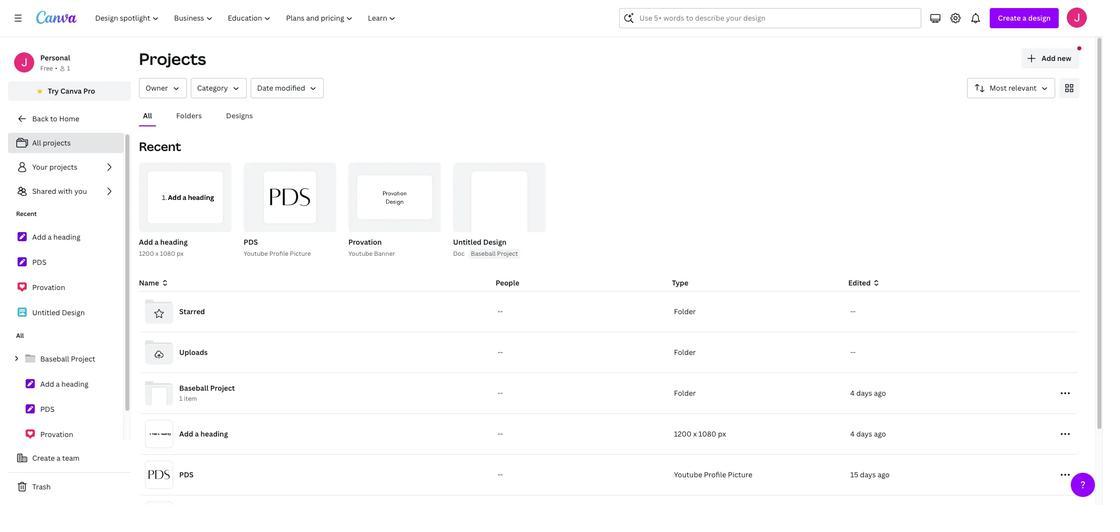 Task type: locate. For each thing, give the bounding box(es) containing it.
1200 inside add a heading 1200 x 1080 px
[[139, 249, 154, 258]]

youtube inside pds youtube profile picture
[[244, 249, 268, 258]]

add a heading link down baseball project link
[[8, 374, 123, 395]]

profile
[[270, 249, 289, 258], [704, 470, 727, 480]]

1 vertical spatial add a heading
[[40, 379, 89, 389]]

all projects link
[[8, 133, 123, 153]]

projects
[[43, 138, 71, 148], [49, 162, 77, 172]]

0 vertical spatial design
[[483, 237, 507, 247]]

1 horizontal spatial 1
[[179, 395, 183, 403]]

picture
[[290, 249, 311, 258], [728, 470, 753, 480]]

1 right •
[[67, 64, 70, 73]]

back to home
[[32, 114, 79, 123]]

2 vertical spatial all
[[16, 331, 24, 340]]

project
[[497, 249, 518, 258], [71, 354, 95, 364], [210, 384, 235, 393]]

add a heading link down shared with you link
[[8, 227, 123, 248]]

1200
[[139, 249, 154, 258], [674, 429, 692, 439]]

1 vertical spatial 4 days ago
[[851, 429, 887, 439]]

0 vertical spatial px
[[177, 249, 184, 258]]

0 horizontal spatial baseball project
[[40, 354, 95, 364]]

shared with you link
[[8, 181, 123, 202]]

a inside add a heading 1200 x 1080 px
[[155, 237, 159, 247]]

1 vertical spatial picture
[[728, 470, 753, 480]]

0 vertical spatial profile
[[270, 249, 289, 258]]

baseball up item
[[179, 384, 209, 393]]

your
[[32, 162, 48, 172]]

2 list from the top
[[8, 227, 123, 323]]

youtube
[[244, 249, 268, 258], [349, 249, 373, 258], [674, 470, 703, 480]]

4
[[851, 388, 855, 398], [851, 429, 855, 439]]

1 vertical spatial ago
[[875, 429, 887, 439]]

all
[[143, 111, 152, 120], [32, 138, 41, 148], [16, 331, 24, 340]]

people
[[496, 278, 520, 288]]

folder
[[674, 307, 696, 316], [674, 348, 696, 357], [674, 388, 696, 398]]

2 4 days ago from the top
[[851, 429, 887, 439]]

heading
[[53, 232, 80, 242], [160, 237, 188, 247], [61, 379, 89, 389], [201, 429, 228, 439]]

name
[[139, 278, 159, 288]]

baseball project down untitled design link at the left bottom of the page
[[40, 354, 95, 364]]

free •
[[40, 64, 57, 73]]

1 vertical spatial folder
[[674, 348, 696, 357]]

1080
[[160, 249, 175, 258], [699, 429, 717, 439]]

1 vertical spatial days
[[857, 429, 873, 439]]

untitled design button
[[453, 236, 507, 249]]

0 horizontal spatial recent
[[16, 210, 37, 218]]

1 horizontal spatial baseball
[[179, 384, 209, 393]]

create
[[999, 13, 1022, 23], [32, 453, 55, 463]]

1 horizontal spatial x
[[694, 429, 697, 439]]

a left design
[[1023, 13, 1027, 23]]

1 vertical spatial 1080
[[699, 429, 717, 439]]

add down baseball project link
[[40, 379, 54, 389]]

px inside add a heading 1200 x 1080 px
[[177, 249, 184, 258]]

0 vertical spatial pds link
[[8, 252, 123, 273]]

0 vertical spatial 1200
[[139, 249, 154, 258]]

0 vertical spatial baseball project
[[471, 249, 518, 258]]

baseball down the untitled design button in the top of the page
[[471, 249, 496, 258]]

1 vertical spatial px
[[718, 429, 727, 439]]

4 days ago for 1200 x 1080 px
[[851, 429, 887, 439]]

pds button
[[244, 236, 258, 249]]

2 vertical spatial list
[[8, 349, 123, 471]]

owner
[[146, 83, 168, 93]]

provation up untitled design link at the left bottom of the page
[[32, 283, 65, 292]]

0 vertical spatial projects
[[43, 138, 71, 148]]

banner
[[374, 249, 395, 258]]

1080 down the add a heading button
[[160, 249, 175, 258]]

a inside button
[[57, 453, 61, 463]]

0 horizontal spatial project
[[71, 354, 95, 364]]

add down item
[[179, 429, 193, 439]]

a down item
[[195, 429, 199, 439]]

0 vertical spatial all
[[143, 111, 152, 120]]

days
[[857, 388, 873, 398], [857, 429, 873, 439], [861, 470, 876, 480]]

None search field
[[620, 8, 922, 28]]

1 vertical spatial design
[[62, 308, 85, 317]]

2 horizontal spatial 1
[[208, 221, 211, 228]]

youtube profile picture
[[674, 470, 753, 480]]

0 vertical spatial 1080
[[160, 249, 175, 258]]

a up name button
[[155, 237, 159, 247]]

1 vertical spatial baseball
[[40, 354, 69, 364]]

design
[[483, 237, 507, 247], [62, 308, 85, 317]]

1200 x 1080 px
[[674, 429, 727, 439]]

1 vertical spatial profile
[[704, 470, 727, 480]]

provation for 1st provation link from the top
[[32, 283, 65, 292]]

1 vertical spatial project
[[71, 354, 95, 364]]

add a heading down baseball project link
[[40, 379, 89, 389]]

x up youtube profile picture
[[694, 429, 697, 439]]

x down the add a heading button
[[156, 249, 159, 258]]

4 days ago for folder
[[851, 388, 887, 398]]

shared
[[32, 186, 56, 196]]

baseball project down the untitled design button in the top of the page
[[471, 249, 518, 258]]

baseball project
[[471, 249, 518, 258], [40, 354, 95, 364]]

add up name
[[139, 237, 153, 247]]

1080 up youtube profile picture
[[699, 429, 717, 439]]

1 vertical spatial list
[[8, 227, 123, 323]]

pds
[[244, 237, 258, 247], [32, 257, 47, 267], [40, 405, 55, 414], [179, 470, 194, 480]]

provation link up 'create a team' button
[[8, 424, 123, 445]]

untitled inside button
[[453, 237, 482, 247]]

2 horizontal spatial baseball
[[471, 249, 496, 258]]

0 vertical spatial x
[[156, 249, 159, 258]]

px down the add a heading button
[[177, 249, 184, 258]]

provation youtube banner
[[349, 237, 395, 258]]

project inside baseball project 1 item
[[210, 384, 235, 393]]

2 vertical spatial add a heading
[[179, 429, 228, 439]]

1 horizontal spatial project
[[210, 384, 235, 393]]

2 vertical spatial provation
[[40, 430, 73, 439]]

heading up name button
[[160, 237, 188, 247]]

0 vertical spatial add a heading
[[32, 232, 80, 242]]

add left new
[[1042, 53, 1056, 63]]

all inside button
[[143, 111, 152, 120]]

2 vertical spatial days
[[861, 470, 876, 480]]

1 provation link from the top
[[8, 277, 123, 298]]

projects right your
[[49, 162, 77, 172]]

untitled design
[[453, 237, 507, 247], [32, 308, 85, 317]]

2 vertical spatial folder
[[674, 388, 696, 398]]

1 vertical spatial 1
[[208, 221, 211, 228]]

with
[[58, 186, 73, 196]]

create for create a design
[[999, 13, 1022, 23]]

pds link
[[8, 252, 123, 273], [8, 399, 123, 420]]

youtube inside provation youtube banner
[[349, 249, 373, 258]]

list containing baseball project
[[8, 349, 123, 471]]

add a heading 1200 x 1080 px
[[139, 237, 188, 258]]

add a heading down "shared with you"
[[32, 232, 80, 242]]

youtube down "pds" button
[[244, 249, 268, 258]]

2 vertical spatial project
[[210, 384, 235, 393]]

name button
[[139, 278, 169, 289]]

1 horizontal spatial baseball project
[[471, 249, 518, 258]]

untitled design up baseball project 'button'
[[453, 237, 507, 247]]

projects for all projects
[[43, 138, 71, 148]]

1 4 days ago from the top
[[851, 388, 887, 398]]

youtube down provation button
[[349, 249, 373, 258]]

ago for picture
[[878, 470, 890, 480]]

create a design
[[999, 13, 1051, 23]]

1 horizontal spatial 1080
[[699, 429, 717, 439]]

0 vertical spatial picture
[[290, 249, 311, 258]]

2 folder from the top
[[674, 348, 696, 357]]

1 horizontal spatial all
[[32, 138, 41, 148]]

untitled design up baseball project link
[[32, 308, 85, 317]]

15
[[851, 470, 859, 480]]

3 list from the top
[[8, 349, 123, 471]]

1 vertical spatial create
[[32, 453, 55, 463]]

provation link
[[8, 277, 123, 298], [8, 424, 123, 445]]

Category button
[[191, 78, 247, 98]]

1 list from the top
[[8, 133, 123, 202]]

a inside dropdown button
[[1023, 13, 1027, 23]]

recent down all button at the top left of the page
[[139, 138, 181, 155]]

days for picture
[[861, 470, 876, 480]]

recent down shared
[[16, 210, 37, 218]]

2 horizontal spatial all
[[143, 111, 152, 120]]

to
[[50, 114, 57, 123]]

0 vertical spatial provation link
[[8, 277, 123, 298]]

add a heading link
[[8, 227, 123, 248], [8, 374, 123, 395]]

provation
[[349, 237, 382, 247], [32, 283, 65, 292], [40, 430, 73, 439]]

0 vertical spatial folder
[[674, 307, 696, 316]]

0 vertical spatial list
[[8, 133, 123, 202]]

provation button
[[349, 236, 382, 249]]

provation for first provation link from the bottom
[[40, 430, 73, 439]]

provation up create a team at the left
[[40, 430, 73, 439]]

0 vertical spatial recent
[[139, 138, 181, 155]]

baseball inside 'button'
[[471, 249, 496, 258]]

1 vertical spatial all
[[32, 138, 41, 148]]

1 for 1
[[67, 64, 70, 73]]

design up baseball project link
[[62, 308, 85, 317]]

0 horizontal spatial all
[[16, 331, 24, 340]]

add a heading button
[[139, 236, 188, 249]]

1 horizontal spatial 1200
[[674, 429, 692, 439]]

starred
[[179, 307, 205, 316]]

1 left item
[[179, 395, 183, 403]]

list
[[8, 133, 123, 202], [8, 227, 123, 323], [8, 349, 123, 471]]

heading down baseball project link
[[61, 379, 89, 389]]

youtube down 1200 x 1080 px
[[674, 470, 703, 480]]

0 horizontal spatial 1
[[67, 64, 70, 73]]

0 horizontal spatial untitled
[[32, 308, 60, 317]]

design up baseball project 'button'
[[483, 237, 507, 247]]

2 horizontal spatial project
[[497, 249, 518, 258]]

1 vertical spatial add a heading link
[[8, 374, 123, 395]]

0 horizontal spatial 1080
[[160, 249, 175, 258]]

0 vertical spatial add a heading link
[[8, 227, 123, 248]]

0 horizontal spatial picture
[[290, 249, 311, 258]]

project inside baseball project link
[[71, 354, 95, 364]]

1 vertical spatial provation
[[32, 283, 65, 292]]

1 vertical spatial untitled design
[[32, 308, 85, 317]]

a
[[1023, 13, 1027, 23], [48, 232, 52, 242], [155, 237, 159, 247], [56, 379, 60, 389], [195, 429, 199, 439], [57, 453, 61, 463]]

x
[[156, 249, 159, 258], [694, 429, 697, 439]]

add
[[1042, 53, 1056, 63], [32, 232, 46, 242], [139, 237, 153, 247], [40, 379, 54, 389], [179, 429, 193, 439]]

1 horizontal spatial untitled
[[453, 237, 482, 247]]

a left "team"
[[57, 453, 61, 463]]

0 horizontal spatial 1200
[[139, 249, 154, 258]]

1 horizontal spatial profile
[[704, 470, 727, 480]]

trash
[[32, 482, 51, 492]]

recent
[[139, 138, 181, 155], [16, 210, 37, 218]]

create left design
[[999, 13, 1022, 23]]

baseball down untitled design link at the left bottom of the page
[[40, 354, 69, 364]]

2 vertical spatial 1
[[179, 395, 183, 403]]

design
[[1029, 13, 1051, 23]]

add a heading for 2nd add a heading "link" from the top of the page
[[40, 379, 89, 389]]

ago
[[875, 388, 887, 398], [875, 429, 887, 439], [878, 470, 890, 480]]

0 vertical spatial untitled design
[[453, 237, 507, 247]]

add a heading
[[32, 232, 80, 242], [40, 379, 89, 389], [179, 429, 228, 439]]

provation up banner
[[349, 237, 382, 247]]

1 vertical spatial recent
[[16, 210, 37, 218]]

-
[[498, 307, 501, 316], [501, 307, 503, 316], [851, 307, 854, 316], [854, 307, 856, 316], [498, 348, 501, 357], [501, 348, 503, 357], [851, 348, 854, 357], [854, 348, 856, 357], [498, 388, 501, 398], [501, 388, 503, 398], [498, 429, 501, 439], [501, 429, 503, 439], [498, 470, 501, 480], [501, 470, 503, 480]]

1 inside baseball project 1 item
[[179, 395, 183, 403]]

1 horizontal spatial youtube
[[349, 249, 373, 258]]

a down baseball project link
[[56, 379, 60, 389]]

0 horizontal spatial x
[[156, 249, 159, 258]]

baseball
[[471, 249, 496, 258], [40, 354, 69, 364], [179, 384, 209, 393]]

4 days ago
[[851, 388, 887, 398], [851, 429, 887, 439]]

ago for 1080
[[875, 429, 887, 439]]

create inside button
[[32, 453, 55, 463]]

2 4 from the top
[[851, 429, 855, 439]]

0 horizontal spatial create
[[32, 453, 55, 463]]

add new button
[[1022, 48, 1080, 69]]

0 vertical spatial 1
[[67, 64, 70, 73]]

0 vertical spatial create
[[999, 13, 1022, 23]]

add a heading down item
[[179, 429, 228, 439]]

baseball project inside baseball project 'button'
[[471, 249, 518, 258]]

add inside add a heading 1200 x 1080 px
[[139, 237, 153, 247]]

provation link up untitled design link at the left bottom of the page
[[8, 277, 123, 298]]

1 horizontal spatial create
[[999, 13, 1022, 23]]

1 vertical spatial baseball project
[[40, 354, 95, 364]]

1 vertical spatial 4
[[851, 429, 855, 439]]

px up youtube profile picture
[[718, 429, 727, 439]]

--
[[498, 307, 503, 316], [851, 307, 856, 316], [498, 348, 503, 357], [851, 348, 856, 357], [498, 388, 503, 398], [498, 429, 503, 439], [498, 470, 503, 480]]

2 provation link from the top
[[8, 424, 123, 445]]

0 vertical spatial 4
[[851, 388, 855, 398]]

1
[[67, 64, 70, 73], [208, 221, 211, 228], [179, 395, 183, 403]]

0 vertical spatial untitled
[[453, 237, 482, 247]]

baseball project button
[[469, 249, 520, 259]]

0 horizontal spatial px
[[177, 249, 184, 258]]

1 vertical spatial provation link
[[8, 424, 123, 445]]

create left "team"
[[32, 453, 55, 463]]

projects down back to home
[[43, 138, 71, 148]]

home
[[59, 114, 79, 123]]

1 left of
[[208, 221, 211, 228]]

1 vertical spatial projects
[[49, 162, 77, 172]]

0 vertical spatial provation
[[349, 237, 382, 247]]

team
[[62, 453, 80, 463]]

1 vertical spatial pds link
[[8, 399, 123, 420]]

untitled design inside untitled design link
[[32, 308, 85, 317]]

1080 inside add a heading 1200 x 1080 px
[[160, 249, 175, 258]]

0 horizontal spatial profile
[[270, 249, 289, 258]]

1 folder from the top
[[674, 307, 696, 316]]

all for all projects
[[32, 138, 41, 148]]

0 vertical spatial 4 days ago
[[851, 388, 887, 398]]

most relevant
[[990, 83, 1037, 93]]

1 4 from the top
[[851, 388, 855, 398]]

0 vertical spatial baseball
[[471, 249, 496, 258]]

1 vertical spatial untitled
[[32, 308, 60, 317]]

0 horizontal spatial youtube
[[244, 249, 268, 258]]

profile inside pds youtube profile picture
[[270, 249, 289, 258]]

0 horizontal spatial untitled design
[[32, 308, 85, 317]]

create inside dropdown button
[[999, 13, 1022, 23]]

item
[[184, 395, 197, 403]]

2 vertical spatial ago
[[878, 470, 890, 480]]



Task type: describe. For each thing, give the bounding box(es) containing it.
baseball project 1 item
[[179, 384, 235, 403]]

pds inside pds youtube profile picture
[[244, 237, 258, 247]]

category
[[197, 83, 228, 93]]

add inside dropdown button
[[1042, 53, 1056, 63]]

create for create a team
[[32, 453, 55, 463]]

4 for folder
[[851, 388, 855, 398]]

create a team button
[[8, 448, 131, 469]]

modified
[[275, 83, 305, 93]]

type
[[672, 278, 689, 288]]

design inside button
[[483, 237, 507, 247]]

add down shared
[[32, 232, 46, 242]]

your projects link
[[8, 157, 123, 177]]

all button
[[139, 106, 156, 125]]

Sort by button
[[968, 78, 1056, 98]]

add a heading for 1st add a heading "link" from the top of the page
[[32, 232, 80, 242]]

folder for uploads
[[674, 348, 696, 357]]

personal
[[40, 53, 70, 62]]

edited button
[[849, 278, 1017, 289]]

of
[[213, 221, 220, 228]]

Search search field
[[640, 9, 902, 28]]

add new
[[1042, 53, 1072, 63]]

list containing all projects
[[8, 133, 123, 202]]

new
[[1058, 53, 1072, 63]]

designs button
[[222, 106, 257, 125]]

projects for your projects
[[49, 162, 77, 172]]

baseball project link
[[8, 349, 123, 370]]

all projects
[[32, 138, 71, 148]]

james peterson image
[[1068, 8, 1088, 28]]

canva
[[60, 86, 82, 96]]

heading down baseball project 1 item in the left of the page
[[201, 429, 228, 439]]

0 horizontal spatial design
[[62, 308, 85, 317]]

0 horizontal spatial baseball
[[40, 354, 69, 364]]

youtube for provation
[[349, 249, 373, 258]]

1 horizontal spatial untitled design
[[453, 237, 507, 247]]

list containing add a heading
[[8, 227, 123, 323]]

1 of 2
[[208, 221, 225, 228]]

Date modified button
[[251, 78, 324, 98]]

1 add a heading link from the top
[[8, 227, 123, 248]]

designs
[[226, 111, 253, 120]]

folder for starred
[[674, 307, 696, 316]]

baseball project inside baseball project link
[[40, 354, 95, 364]]

folders button
[[172, 106, 206, 125]]

4 for 1200 x 1080 px
[[851, 429, 855, 439]]

picture inside pds youtube profile picture
[[290, 249, 311, 258]]

3 folder from the top
[[674, 388, 696, 398]]

baseball inside baseball project 1 item
[[179, 384, 209, 393]]

create a team
[[32, 453, 80, 463]]

shared with you
[[32, 186, 87, 196]]

trash link
[[8, 477, 131, 497]]

free
[[40, 64, 53, 73]]

try canva pro
[[48, 86, 95, 96]]

relevant
[[1009, 83, 1037, 93]]

date modified
[[257, 83, 305, 93]]

doc
[[453, 249, 465, 258]]

your projects
[[32, 162, 77, 172]]

you
[[74, 186, 87, 196]]

1 vertical spatial 1200
[[674, 429, 692, 439]]

provation inside provation youtube banner
[[349, 237, 382, 247]]

1 for 1 of 2
[[208, 221, 211, 228]]

projects
[[139, 48, 206, 70]]

1 vertical spatial x
[[694, 429, 697, 439]]

all for all button at the top left of the page
[[143, 111, 152, 120]]

x inside add a heading 1200 x 1080 px
[[156, 249, 159, 258]]

date
[[257, 83, 273, 93]]

try canva pro button
[[8, 82, 131, 101]]

2 pds link from the top
[[8, 399, 123, 420]]

pro
[[83, 86, 95, 96]]

project inside baseball project 'button'
[[497, 249, 518, 258]]

create a design button
[[991, 8, 1059, 28]]

0 vertical spatial ago
[[875, 388, 887, 398]]

1 horizontal spatial picture
[[728, 470, 753, 480]]

2 add a heading link from the top
[[8, 374, 123, 395]]

2 horizontal spatial youtube
[[674, 470, 703, 480]]

untitled design link
[[8, 302, 123, 323]]

heading down shared with you link
[[53, 232, 80, 242]]

days for 1080
[[857, 429, 873, 439]]

pds youtube profile picture
[[244, 237, 311, 258]]

Owner button
[[139, 78, 187, 98]]

heading inside add a heading 1200 x 1080 px
[[160, 237, 188, 247]]

1 pds link from the top
[[8, 252, 123, 273]]

15 days ago
[[851, 470, 890, 480]]

youtube for pds
[[244, 249, 268, 258]]

a down shared
[[48, 232, 52, 242]]

top level navigation element
[[89, 8, 405, 28]]

back
[[32, 114, 48, 123]]

2
[[222, 221, 225, 228]]

1 horizontal spatial px
[[718, 429, 727, 439]]

try
[[48, 86, 59, 96]]

0 vertical spatial days
[[857, 388, 873, 398]]

uploads
[[179, 348, 208, 357]]

most
[[990, 83, 1007, 93]]

back to home link
[[8, 109, 131, 129]]

folders
[[176, 111, 202, 120]]

edited
[[849, 278, 871, 288]]

•
[[55, 64, 57, 73]]



Task type: vqa. For each thing, say whether or not it's contained in the screenshot.
baseball project LINK
yes



